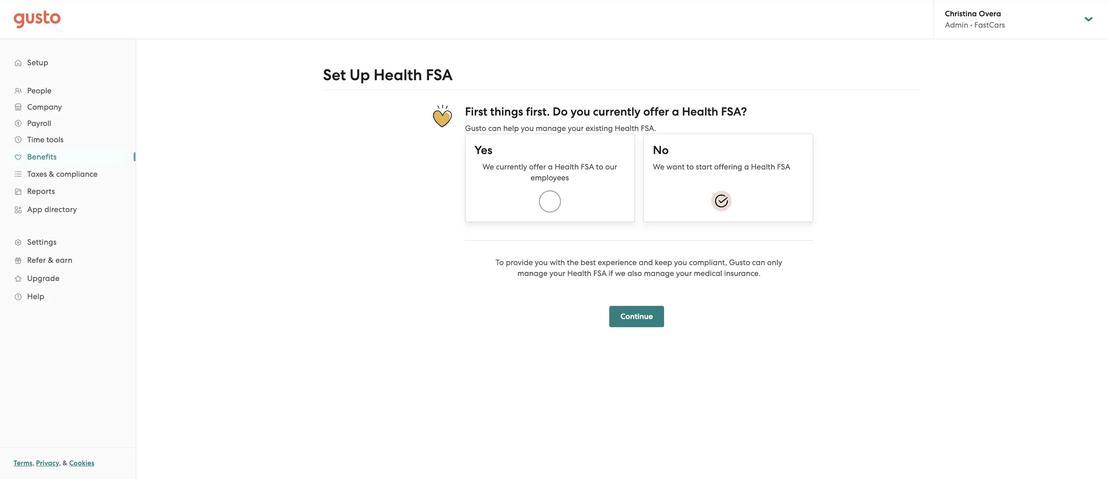 Task type: describe. For each thing, give the bounding box(es) containing it.
fastcars
[[975, 20, 1006, 29]]

taxes & compliance
[[27, 170, 98, 179]]

1 horizontal spatial currently
[[593, 105, 641, 119]]

time
[[27, 135, 44, 144]]

upgrade
[[27, 274, 60, 283]]

you right help
[[521, 124, 534, 133]]

currently inside we currently offer a health fsa to our employees
[[496, 162, 528, 171]]

0 horizontal spatial can
[[488, 124, 502, 133]]

the
[[567, 258, 579, 267]]

set up health fsa
[[323, 66, 453, 84]]

payroll button
[[9, 115, 126, 131]]

continue button
[[610, 306, 665, 327]]

things
[[490, 105, 523, 119]]

your inside the to provide you with the best experience and keep you compliant, gusto can only manage your
[[550, 269, 566, 278]]

you left the "with"
[[535, 258, 548, 267]]

first.
[[526, 105, 550, 119]]

terms link
[[14, 459, 32, 467]]

a inside we currently offer a health fsa to our employees
[[548, 162, 553, 171]]

we for yes
[[483, 162, 494, 171]]

health right up
[[374, 66, 422, 84]]

benefits
[[27, 152, 57, 161]]

yes
[[475, 143, 493, 157]]

reports
[[27, 187, 55, 196]]

& for compliance
[[49, 170, 54, 179]]

?
[[741, 105, 747, 119]]

settings link
[[9, 234, 126, 250]]

settings
[[27, 238, 57, 247]]

overa
[[979, 9, 1002, 19]]

help
[[27, 292, 44, 301]]

2 horizontal spatial a
[[745, 162, 749, 171]]

cookies button
[[69, 458, 94, 469]]

no
[[653, 143, 669, 157]]

manage down keep
[[644, 269, 675, 278]]

refer & earn
[[27, 256, 72, 265]]

refer & earn link
[[9, 252, 126, 268]]

company
[[27, 102, 62, 112]]

2 to from the left
[[687, 162, 694, 171]]

health inside we currently offer a health fsa to our employees
[[555, 162, 579, 171]]

2 , from the left
[[59, 459, 61, 467]]

compliance
[[56, 170, 98, 179]]

you right do
[[571, 105, 591, 119]]

continue
[[621, 312, 653, 321]]

health left fsa.
[[615, 124, 639, 133]]

health left ?
[[682, 105, 719, 119]]

gusto inside the to provide you with the best experience and keep you compliant, gusto can only manage your
[[729, 258, 751, 267]]

with
[[550, 258, 565, 267]]

to
[[496, 258, 504, 267]]

1 horizontal spatial your
[[568, 124, 584, 133]]

upgrade link
[[9, 270, 126, 286]]

time tools
[[27, 135, 64, 144]]

reports link
[[9, 183, 126, 199]]

to provide you with the best experience and keep you compliant, gusto can only manage your
[[496, 258, 783, 278]]

health fsa if we also manage your medical insurance.
[[568, 269, 761, 278]]

help
[[504, 124, 519, 133]]

keep
[[655, 258, 673, 267]]

earn
[[55, 256, 72, 265]]

can inside the to provide you with the best experience and keep you compliant, gusto can only manage your
[[753, 258, 766, 267]]

taxes & compliance button
[[9, 166, 126, 182]]

benefits link
[[9, 149, 126, 165]]

up
[[350, 66, 370, 84]]

payroll
[[27, 119, 51, 128]]

1 horizontal spatial a
[[672, 105, 680, 119]]

cookies
[[69, 459, 94, 467]]

if
[[609, 269, 613, 278]]

existing
[[586, 124, 613, 133]]

gusto navigation element
[[0, 39, 136, 320]]

setup
[[27, 58, 48, 67]]

and
[[639, 258, 653, 267]]

we
[[615, 269, 626, 278]]



Task type: vqa. For each thing, say whether or not it's contained in the screenshot.
Gusto can help you manage your existing Health FSA.
yes



Task type: locate. For each thing, give the bounding box(es) containing it.
0 vertical spatial can
[[488, 124, 502, 133]]

1 horizontal spatial ,
[[59, 459, 61, 467]]

we currently offer a health fsa to our employees
[[483, 162, 618, 182]]

tools
[[46, 135, 64, 144]]

& left cookies
[[63, 459, 68, 467]]

1 vertical spatial currently
[[496, 162, 528, 171]]

currently down help
[[496, 162, 528, 171]]

list containing people
[[0, 82, 136, 306]]

gusto down first
[[465, 124, 487, 133]]

experience
[[598, 258, 637, 267]]

employees
[[531, 173, 569, 182]]

0 vertical spatial &
[[49, 170, 54, 179]]

0 vertical spatial offer
[[644, 105, 670, 119]]

home image
[[14, 10, 61, 28]]

manage down provide
[[518, 269, 548, 278]]

health up the employees
[[555, 162, 579, 171]]

1 vertical spatial offer
[[529, 162, 546, 171]]

your down the "with"
[[550, 269, 566, 278]]

we want to start offering a health fsa
[[653, 162, 791, 171]]

1 , from the left
[[32, 459, 34, 467]]

start
[[696, 162, 713, 171]]

offer up the employees
[[529, 162, 546, 171]]

currently up existing
[[593, 105, 641, 119]]

we inside we currently offer a health fsa to our employees
[[483, 162, 494, 171]]

offering
[[715, 162, 743, 171]]

your
[[568, 124, 584, 133], [550, 269, 566, 278], [676, 269, 692, 278]]

gusto
[[465, 124, 487, 133], [729, 258, 751, 267]]

, left privacy link
[[32, 459, 34, 467]]

company button
[[9, 99, 126, 115]]

first
[[465, 105, 488, 119]]

offer inside we currently offer a health fsa to our employees
[[529, 162, 546, 171]]

0 horizontal spatial we
[[483, 162, 494, 171]]

2 we from the left
[[653, 162, 665, 171]]

0 horizontal spatial to
[[596, 162, 604, 171]]

want
[[667, 162, 685, 171]]

setup link
[[9, 54, 126, 71]]

can
[[488, 124, 502, 133], [753, 258, 766, 267]]

manage
[[536, 124, 566, 133], [518, 269, 548, 278], [644, 269, 675, 278]]

1 vertical spatial can
[[753, 258, 766, 267]]

can left only
[[753, 258, 766, 267]]

1 vertical spatial &
[[48, 256, 54, 265]]

insurance.
[[725, 269, 761, 278]]

0 horizontal spatial gusto
[[465, 124, 487, 133]]

refer
[[27, 256, 46, 265]]

time tools button
[[9, 131, 126, 148]]

0 horizontal spatial ,
[[32, 459, 34, 467]]

you right keep
[[674, 258, 688, 267]]

health
[[374, 66, 422, 84], [682, 105, 719, 119], [615, 124, 639, 133], [555, 162, 579, 171], [751, 162, 776, 171], [568, 269, 592, 278]]

a
[[672, 105, 680, 119], [548, 162, 553, 171], [745, 162, 749, 171]]

christina
[[946, 9, 978, 19]]

1 horizontal spatial offer
[[644, 105, 670, 119]]

health down the
[[568, 269, 592, 278]]

currently
[[593, 105, 641, 119], [496, 162, 528, 171]]

2 horizontal spatial your
[[676, 269, 692, 278]]

to
[[596, 162, 604, 171], [687, 162, 694, 171]]

offer
[[644, 105, 670, 119], [529, 162, 546, 171]]

privacy link
[[36, 459, 59, 467]]

, left cookies
[[59, 459, 61, 467]]

1 vertical spatial gusto
[[729, 258, 751, 267]]

do
[[553, 105, 568, 119]]

2 vertical spatial &
[[63, 459, 68, 467]]

fsa
[[426, 66, 453, 84], [722, 105, 741, 119], [581, 162, 594, 171], [777, 162, 791, 171], [594, 269, 607, 278]]

christina overa admin • fastcars
[[946, 9, 1006, 29]]

•
[[971, 20, 973, 29]]

provide
[[506, 258, 533, 267]]

terms
[[14, 459, 32, 467]]

0 horizontal spatial your
[[550, 269, 566, 278]]

manage inside the to provide you with the best experience and keep you compliant, gusto can only manage your
[[518, 269, 548, 278]]

directory
[[44, 205, 77, 214]]

1 we from the left
[[483, 162, 494, 171]]

privacy
[[36, 459, 59, 467]]

our
[[606, 162, 618, 171]]

to inside we currently offer a health fsa to our employees
[[596, 162, 604, 171]]

app
[[27, 205, 42, 214]]

to left the our
[[596, 162, 604, 171]]

we for no
[[653, 162, 665, 171]]

help link
[[9, 288, 126, 305]]

offer up fsa.
[[644, 105, 670, 119]]

0 vertical spatial gusto
[[465, 124, 487, 133]]

1 horizontal spatial we
[[653, 162, 665, 171]]

only
[[768, 258, 783, 267]]

gusto up insurance.
[[729, 258, 751, 267]]

to left the start
[[687, 162, 694, 171]]

,
[[32, 459, 34, 467], [59, 459, 61, 467]]

1 to from the left
[[596, 162, 604, 171]]

can left help
[[488, 124, 502, 133]]

& inside dropdown button
[[49, 170, 54, 179]]

people
[[27, 86, 52, 95]]

terms , privacy , & cookies
[[14, 459, 94, 467]]

health right 'offering'
[[751, 162, 776, 171]]

0 horizontal spatial offer
[[529, 162, 546, 171]]

& left earn
[[48, 256, 54, 265]]

your left existing
[[568, 124, 584, 133]]

compliant,
[[689, 258, 728, 267]]

we down "no" at the top right
[[653, 162, 665, 171]]

fsa inside we currently offer a health fsa to our employees
[[581, 162, 594, 171]]

gusto can help you manage your existing health fsa.
[[465, 124, 657, 133]]

taxes
[[27, 170, 47, 179]]

we
[[483, 162, 494, 171], [653, 162, 665, 171]]

best
[[581, 258, 596, 267]]

0 vertical spatial currently
[[593, 105, 641, 119]]

your left medical
[[676, 269, 692, 278]]

0 horizontal spatial currently
[[496, 162, 528, 171]]

first things first. do you currently offer a health fsa ?
[[465, 105, 747, 119]]

app directory link
[[9, 201, 126, 218]]

0 horizontal spatial a
[[548, 162, 553, 171]]

fsa.
[[641, 124, 657, 133]]

medical
[[694, 269, 723, 278]]

manage down do
[[536, 124, 566, 133]]

1 horizontal spatial gusto
[[729, 258, 751, 267]]

list
[[0, 82, 136, 306]]

also
[[628, 269, 642, 278]]

1 horizontal spatial to
[[687, 162, 694, 171]]

we down the "yes"
[[483, 162, 494, 171]]

people button
[[9, 82, 126, 99]]

& for earn
[[48, 256, 54, 265]]

& right the taxes
[[49, 170, 54, 179]]

admin
[[946, 20, 969, 29]]

set
[[323, 66, 346, 84]]

1 horizontal spatial can
[[753, 258, 766, 267]]

&
[[49, 170, 54, 179], [48, 256, 54, 265], [63, 459, 68, 467]]

app directory
[[27, 205, 77, 214]]



